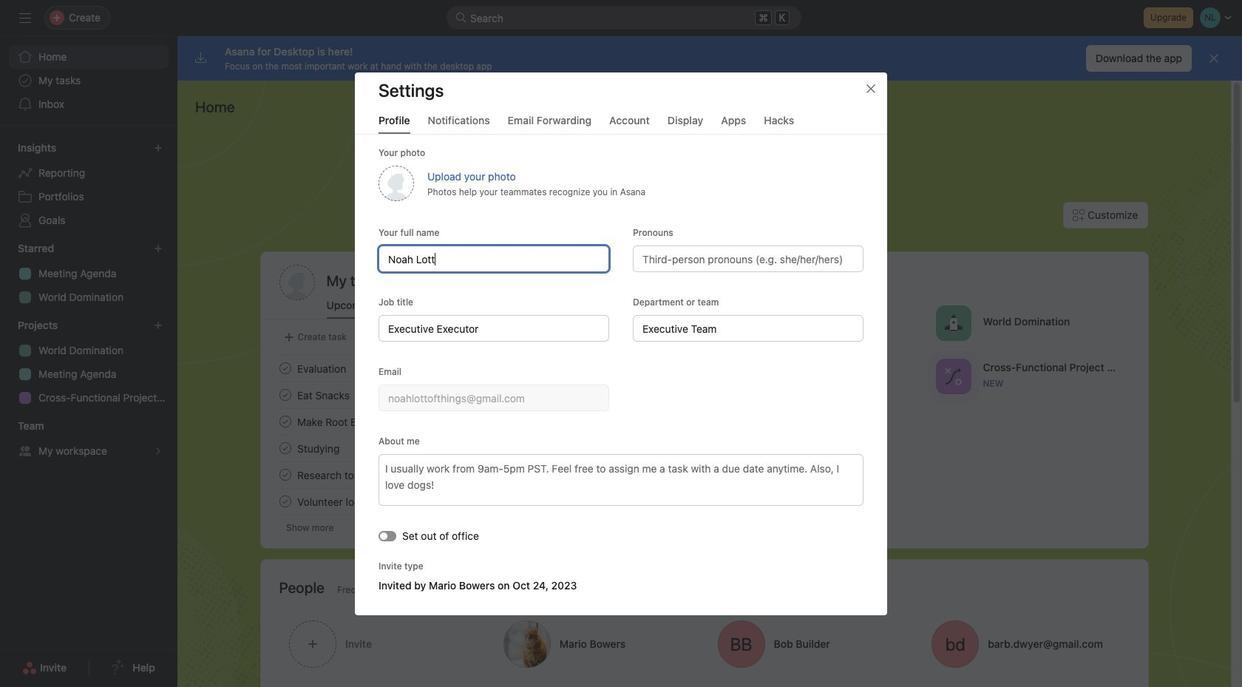 Task type: locate. For each thing, give the bounding box(es) containing it.
starred element
[[0, 235, 178, 312]]

2 vertical spatial mark complete checkbox
[[276, 466, 294, 484]]

upload new photo image
[[379, 165, 414, 201]]

2 mark complete checkbox from the top
[[276, 386, 294, 404]]

0 vertical spatial mark complete image
[[276, 439, 294, 457]]

0 vertical spatial mark complete checkbox
[[276, 413, 294, 431]]

1 vertical spatial mark complete checkbox
[[276, 439, 294, 457]]

teams element
[[0, 413, 178, 466]]

I usually work from 9am-5pm PST. Feel free to assign me a task with a due date anytime. Also, I love dogs! text field
[[379, 454, 864, 506]]

mark complete image
[[276, 360, 294, 377], [276, 386, 294, 404], [276, 413, 294, 431], [276, 493, 294, 510]]

2 mark complete image from the top
[[276, 386, 294, 404]]

None text field
[[379, 245, 610, 272], [379, 315, 610, 341], [633, 315, 864, 341], [379, 384, 610, 411], [379, 245, 610, 272], [379, 315, 610, 341], [633, 315, 864, 341], [379, 384, 610, 411]]

2 mark complete checkbox from the top
[[276, 439, 294, 457]]

2 vertical spatial mark complete checkbox
[[276, 493, 294, 510]]

0 vertical spatial mark complete checkbox
[[276, 360, 294, 377]]

Mark complete checkbox
[[276, 413, 294, 431], [276, 439, 294, 457], [276, 493, 294, 510]]

1 vertical spatial mark complete checkbox
[[276, 386, 294, 404]]

Mark complete checkbox
[[276, 360, 294, 377], [276, 386, 294, 404], [276, 466, 294, 484]]

switch
[[379, 530, 397, 541]]

projects element
[[0, 312, 178, 413]]

1 mark complete checkbox from the top
[[276, 413, 294, 431]]

mark complete image
[[276, 439, 294, 457], [276, 466, 294, 484]]

1 mark complete image from the top
[[276, 360, 294, 377]]

insights element
[[0, 135, 178, 235]]

1 mark complete checkbox from the top
[[276, 360, 294, 377]]

1 vertical spatial mark complete image
[[276, 466, 294, 484]]



Task type: vqa. For each thing, say whether or not it's contained in the screenshot.
in
no



Task type: describe. For each thing, give the bounding box(es) containing it.
4 mark complete image from the top
[[276, 493, 294, 510]]

line_and_symbols image
[[945, 367, 962, 385]]

3 mark complete image from the top
[[276, 413, 294, 431]]

1 mark complete image from the top
[[276, 439, 294, 457]]

rocket image
[[945, 314, 962, 332]]

global element
[[0, 36, 178, 125]]

hide sidebar image
[[19, 12, 31, 24]]

close image
[[866, 82, 877, 94]]

3 mark complete checkbox from the top
[[276, 493, 294, 510]]

dismiss image
[[1209, 53, 1221, 64]]

Third-person pronouns (e.g. she/her/hers) text field
[[633, 245, 864, 272]]

prominent image
[[456, 12, 468, 24]]

3 mark complete checkbox from the top
[[276, 466, 294, 484]]

2 mark complete image from the top
[[276, 466, 294, 484]]

add profile photo image
[[279, 265, 315, 300]]



